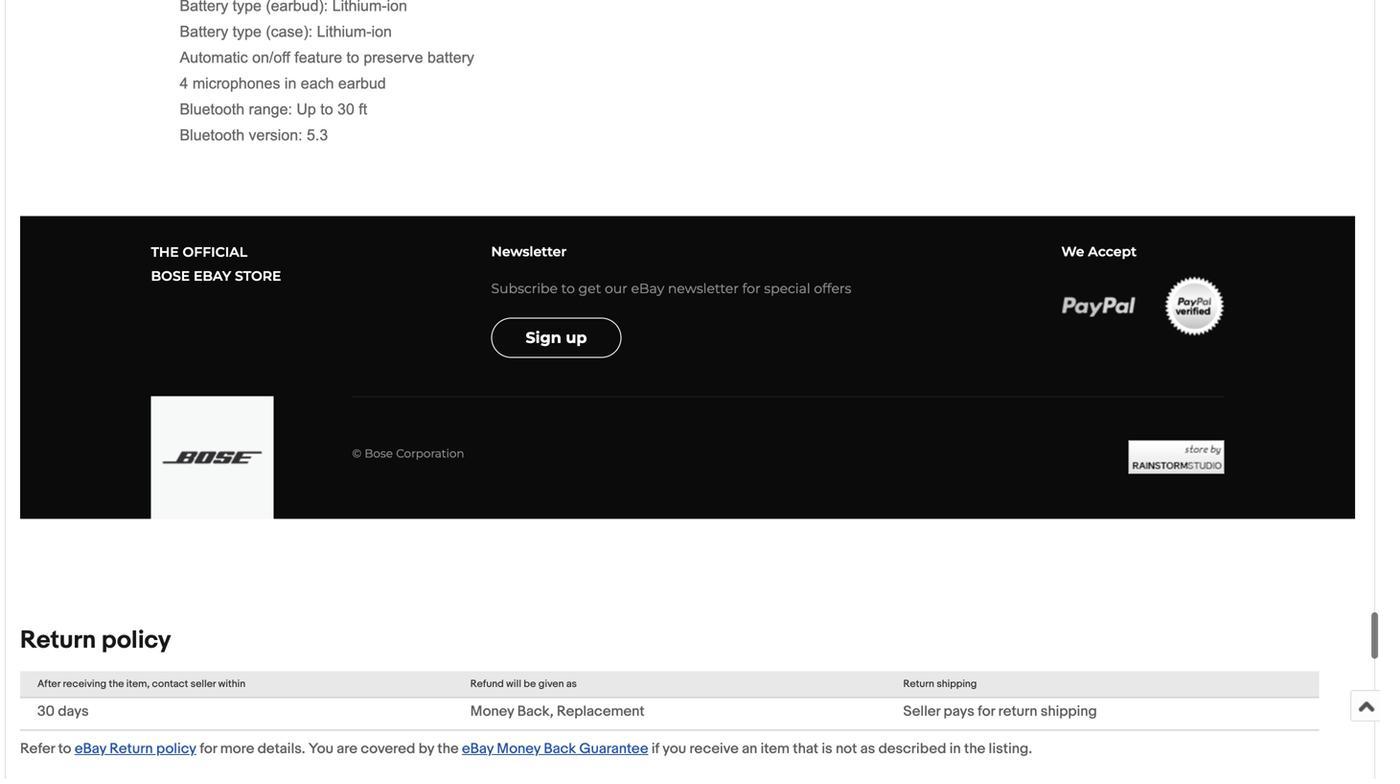 Task type: vqa. For each thing, say whether or not it's contained in the screenshot.
bottommost off
no



Task type: describe. For each thing, give the bounding box(es) containing it.
replacement
[[557, 703, 645, 720]]

given
[[539, 678, 564, 691]]

covered
[[361, 741, 415, 758]]

return policy
[[20, 626, 171, 656]]

contact
[[152, 678, 188, 691]]

seller pays for return shipping
[[904, 703, 1097, 720]]

seller
[[191, 678, 216, 691]]

more
[[220, 741, 254, 758]]

back
[[544, 741, 576, 758]]

will
[[506, 678, 522, 691]]

pays
[[944, 703, 975, 720]]

item
[[761, 741, 790, 758]]

if
[[652, 741, 660, 758]]

to
[[58, 741, 71, 758]]

1 vertical spatial policy
[[156, 741, 197, 758]]

are
[[337, 741, 358, 758]]

in
[[950, 741, 961, 758]]

within
[[218, 678, 246, 691]]

1 horizontal spatial as
[[861, 741, 876, 758]]

item,
[[126, 678, 150, 691]]

1 vertical spatial shipping
[[1041, 703, 1097, 720]]

days
[[58, 703, 89, 720]]

30
[[37, 703, 55, 720]]

1 ebay from the left
[[75, 741, 106, 758]]

0 vertical spatial policy
[[101, 626, 171, 656]]

2 ebay from the left
[[462, 741, 494, 758]]

refund
[[471, 678, 504, 691]]

return
[[999, 703, 1038, 720]]

listing.
[[989, 741, 1033, 758]]

return shipping
[[904, 678, 977, 691]]

receive
[[690, 741, 739, 758]]

not
[[836, 741, 857, 758]]

be
[[524, 678, 536, 691]]

ebay money back guarantee link
[[462, 741, 649, 758]]



Task type: locate. For each thing, give the bounding box(es) containing it.
is
[[822, 741, 833, 758]]

0 vertical spatial for
[[978, 703, 995, 720]]

1 horizontal spatial shipping
[[1041, 703, 1097, 720]]

an
[[742, 741, 758, 758]]

after
[[37, 678, 60, 691]]

for right pays
[[978, 703, 995, 720]]

seller
[[904, 703, 941, 720]]

the right "by"
[[438, 741, 459, 758]]

the left "item,"
[[109, 678, 124, 691]]

for left more on the left bottom of page
[[200, 741, 217, 758]]

for
[[978, 703, 995, 720], [200, 741, 217, 758]]

ebay
[[75, 741, 106, 758], [462, 741, 494, 758]]

0 vertical spatial return
[[20, 626, 96, 656]]

2 vertical spatial return
[[110, 741, 153, 758]]

policy up "item,"
[[101, 626, 171, 656]]

that
[[793, 741, 819, 758]]

1 vertical spatial as
[[861, 741, 876, 758]]

1 horizontal spatial the
[[438, 741, 459, 758]]

guarantee
[[580, 741, 649, 758]]

shipping up pays
[[937, 678, 977, 691]]

2 horizontal spatial the
[[964, 741, 986, 758]]

0 horizontal spatial return
[[20, 626, 96, 656]]

return for return policy
[[20, 626, 96, 656]]

the
[[109, 678, 124, 691], [438, 741, 459, 758], [964, 741, 986, 758]]

0 horizontal spatial the
[[109, 678, 124, 691]]

0 horizontal spatial shipping
[[937, 678, 977, 691]]

ebay return policy link
[[75, 741, 197, 758]]

ebay right "by"
[[462, 741, 494, 758]]

ebay right to
[[75, 741, 106, 758]]

return up seller
[[904, 678, 935, 691]]

return
[[20, 626, 96, 656], [904, 678, 935, 691], [110, 741, 153, 758]]

you
[[663, 741, 687, 758]]

0 horizontal spatial as
[[566, 678, 577, 691]]

policy left more on the left bottom of page
[[156, 741, 197, 758]]

2 horizontal spatial return
[[904, 678, 935, 691]]

30 days
[[37, 703, 89, 720]]

0 vertical spatial as
[[566, 678, 577, 691]]

1 vertical spatial money
[[497, 741, 541, 758]]

return for return shipping
[[904, 678, 935, 691]]

back,
[[518, 703, 554, 720]]

return up after
[[20, 626, 96, 656]]

money down refund
[[471, 703, 514, 720]]

0 horizontal spatial for
[[200, 741, 217, 758]]

money
[[471, 703, 514, 720], [497, 741, 541, 758]]

shipping
[[937, 678, 977, 691], [1041, 703, 1097, 720]]

return down "item,"
[[110, 741, 153, 758]]

receiving
[[63, 678, 107, 691]]

by
[[419, 741, 434, 758]]

as right given
[[566, 678, 577, 691]]

as right not
[[861, 741, 876, 758]]

1 vertical spatial for
[[200, 741, 217, 758]]

refer
[[20, 741, 55, 758]]

1 vertical spatial return
[[904, 678, 935, 691]]

0 vertical spatial money
[[471, 703, 514, 720]]

0 horizontal spatial ebay
[[75, 741, 106, 758]]

1 horizontal spatial ebay
[[462, 741, 494, 758]]

details.
[[258, 741, 305, 758]]

you
[[309, 741, 334, 758]]

1 horizontal spatial return
[[110, 741, 153, 758]]

1 horizontal spatial for
[[978, 703, 995, 720]]

money down back,
[[497, 741, 541, 758]]

described
[[879, 741, 947, 758]]

refund will be given as
[[471, 678, 577, 691]]

0 vertical spatial shipping
[[937, 678, 977, 691]]

as
[[566, 678, 577, 691], [861, 741, 876, 758]]

money back, replacement
[[471, 703, 645, 720]]

refer to ebay return policy for more details. you are covered by the ebay money back guarantee if you receive an item that is not as described in the listing.
[[20, 741, 1033, 758]]

policy
[[101, 626, 171, 656], [156, 741, 197, 758]]

after receiving the item, contact seller within
[[37, 678, 246, 691]]

shipping right return
[[1041, 703, 1097, 720]]

the right in
[[964, 741, 986, 758]]



